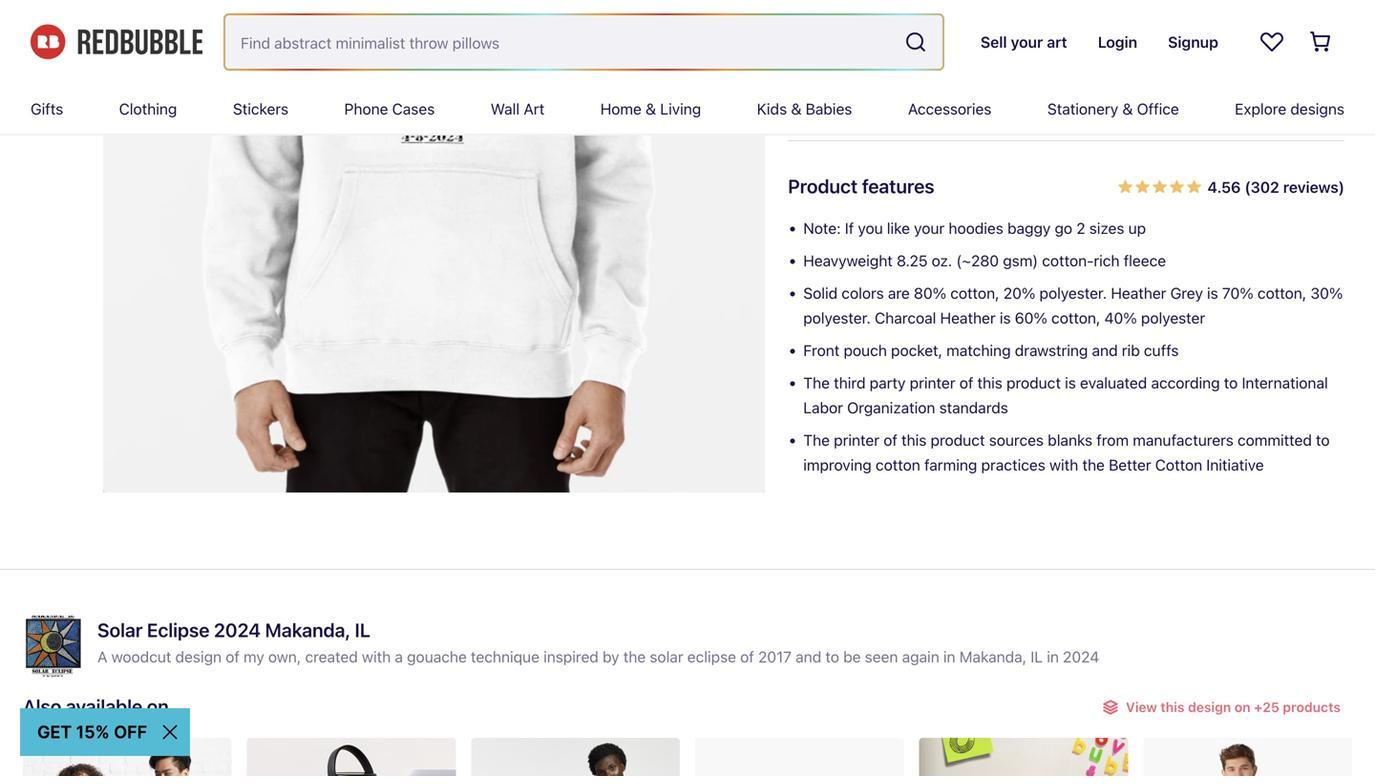 Task type: describe. For each thing, give the bounding box(es) containing it.
home & living link
[[600, 84, 701, 134]]

phone
[[344, 100, 388, 118]]

item preview, pullover sweatshirt designed and sold by kfstudios. image
[[471, 738, 680, 776]]

item preview, magnet designed and sold by kfstudios. image
[[919, 738, 1128, 776]]

cotton
[[1155, 456, 1203, 474]]

on
[[147, 695, 169, 718]]

eclipse
[[687, 648, 736, 666]]

rich
[[1094, 252, 1120, 270]]

reviews)
[[1283, 178, 1345, 196]]

baggy
[[1008, 219, 1051, 237]]

problem?
[[830, 106, 888, 121]]

30%
[[1311, 284, 1343, 302]]

standards
[[939, 399, 1008, 417]]

this inside the third party printer of this product is evaluated according to international labor organization standards
[[978, 374, 1003, 392]]

0 vertical spatial polyester.
[[1040, 284, 1107, 302]]

printer inside the third party printer of this product is evaluated according to international labor organization standards
[[910, 374, 956, 392]]

technique
[[471, 648, 540, 666]]

oz.
[[932, 252, 952, 270]]

4.56
[[1208, 178, 1241, 196]]

organization
[[847, 399, 935, 417]]

1 vertical spatial is
[[1000, 309, 1011, 327]]

phone cases
[[344, 100, 435, 118]]

you
[[858, 219, 883, 237]]

& for home
[[646, 100, 656, 118]]

item preview, tank top designed and sold by kfstudios. image
[[1144, 738, 1352, 776]]

to inside solar eclipse 2024 makanda, il a woodcut design of my own, created with a gouache technique inspired by the solar eclipse of 2017 and to be seen again in makanda, il in 2024
[[826, 648, 839, 666]]

a inside solar eclipse 2024 makanda, il a woodcut design of my own, created with a gouache technique inspired by the solar eclipse of 2017 and to be seen again in makanda, il in 2024
[[395, 648, 403, 666]]

20%
[[1004, 284, 1036, 302]]

heavyweight
[[803, 252, 893, 270]]

give
[[946, 26, 974, 42]]

my
[[244, 648, 264, 666]]

seen
[[865, 648, 898, 666]]

70%
[[1222, 284, 1254, 302]]

80%
[[914, 284, 947, 302]]

it,
[[1023, 106, 1035, 121]]

kids & babies
[[757, 100, 852, 118]]

digital
[[989, 26, 1029, 42]]

explore designs link
[[1235, 84, 1345, 134]]

available
[[66, 695, 143, 718]]

third
[[834, 374, 866, 392]]

the for the printer of this product sources blanks from manufacturers committed to improving cotton farming practices with the better cotton initiative
[[803, 431, 830, 449]]

product inside the third party printer of this product is evaluated according to international labor organization standards
[[1007, 374, 1061, 392]]

the inside the printer of this product sources blanks from manufacturers committed to improving cotton farming practices with the better cotton initiative
[[1083, 456, 1105, 474]]

1 horizontal spatial il
[[1031, 648, 1043, 666]]

cuffs
[[1144, 341, 1179, 360]]

explore
[[1235, 100, 1287, 118]]

a
[[97, 648, 107, 666]]

evaluated
[[1080, 374, 1147, 392]]

no
[[892, 106, 909, 121]]

cotton-
[[1042, 252, 1094, 270]]

(~280
[[956, 252, 999, 270]]

& for kids
[[791, 100, 802, 118]]

solid colors are 80% cotton, 20% polyester. heather grey is 70% cotton, 30% polyester. charcoal heather is 60% cotton, 40% polyester
[[803, 284, 1343, 327]]

heavyweight 8.25 oz. (~280 gsm) cotton-rich fleece
[[803, 252, 1166, 270]]

by
[[603, 648, 619, 666]]

better
[[1109, 456, 1151, 474]]

with inside the printer of this product sources blanks from manufacturers committed to improving cotton farming practices with the better cotton initiative
[[1050, 456, 1079, 474]]

explore designs
[[1235, 100, 1345, 118]]

front pouch pocket, matching drawstring and rib cuffs
[[803, 341, 1179, 360]]

front
[[803, 341, 840, 360]]

blanks
[[1048, 431, 1093, 449]]

8.25
[[897, 252, 928, 270]]

0 horizontal spatial polyester.
[[803, 309, 871, 327]]

menu bar containing gifts
[[31, 84, 1345, 134]]

2 horizontal spatial cotton,
[[1258, 284, 1307, 302]]

gifts link
[[31, 84, 63, 134]]

2 in from the left
[[1047, 648, 1059, 666]]

sources
[[989, 431, 1044, 449]]

pocket,
[[891, 341, 943, 360]]

living
[[660, 100, 701, 118]]

if
[[845, 219, 854, 237]]

art
[[524, 100, 545, 118]]

cases
[[392, 100, 435, 118]]

the for the third party printer of this product is evaluated according to international labor organization standards
[[803, 374, 830, 392]]

this inside the printer of this product sources blanks from manufacturers committed to improving cotton farming practices with the better cotton initiative
[[902, 431, 927, 449]]

be
[[843, 648, 861, 666]]

hoodies
[[949, 219, 1004, 237]]

product
[[788, 175, 858, 197]]

from
[[1097, 431, 1129, 449]]

stationery & office link
[[1048, 84, 1179, 134]]

of inside the third party printer of this product is evaluated according to international labor organization standards
[[960, 374, 974, 392]]

1 in from the left
[[944, 648, 956, 666]]

sizes
[[1089, 219, 1125, 237]]

pouch
[[844, 341, 887, 360]]

like
[[887, 219, 910, 237]]

note: if you like your hoodies baggy go 2 sizes up
[[803, 219, 1146, 237]]

according
[[1151, 374, 1220, 392]]

polyester
[[1141, 309, 1205, 327]]

your
[[914, 219, 945, 237]]

item preview, pin designed and sold by kfstudios. image
[[695, 738, 904, 776]]

1 vertical spatial 2024
[[1063, 648, 1100, 666]]

babies
[[806, 100, 852, 118]]

0 horizontal spatial cotton,
[[951, 284, 1000, 302]]

item preview, sticker designed and sold by kfstudios. image
[[247, 738, 456, 776]]

0 horizontal spatial makanda,
[[265, 619, 350, 641]]

to for according
[[1224, 374, 1238, 392]]

with inside solar eclipse 2024 makanda, il a woodcut design of my own, created with a gouache technique inspired by the solar eclipse of 2017 and to be seen again in makanda, il in 2024
[[362, 648, 391, 666]]

redbubble logo image
[[31, 25, 202, 59]]

accessories
[[908, 100, 992, 118]]



Task type: locate. For each thing, give the bounding box(es) containing it.
stickers link
[[233, 84, 288, 134]]

product features
[[788, 175, 935, 197]]

2 vertical spatial is
[[1065, 374, 1076, 392]]

and right '2017'
[[796, 648, 822, 666]]

to inside the printer of this product sources blanks from manufacturers committed to improving cotton farming practices with the better cotton initiative
[[1316, 431, 1330, 449]]

to inside the third party printer of this product is evaluated according to international labor organization standards
[[1224, 374, 1238, 392]]

to
[[1224, 374, 1238, 392], [1316, 431, 1330, 449], [826, 648, 839, 666]]

0 horizontal spatial il
[[355, 619, 370, 641]]

0 vertical spatial to
[[1224, 374, 1238, 392]]

improving
[[803, 456, 872, 474]]

note:
[[803, 219, 841, 237]]

0 horizontal spatial 2024
[[214, 619, 261, 641]]

cotton, down (~280 at right
[[951, 284, 1000, 302]]

in
[[944, 648, 956, 666], [1047, 648, 1059, 666]]

2 horizontal spatial is
[[1207, 284, 1218, 302]]

1 vertical spatial makanda,
[[960, 648, 1027, 666]]

2 horizontal spatial to
[[1316, 431, 1330, 449]]

il
[[355, 619, 370, 641], [1031, 648, 1043, 666]]

0 horizontal spatial printer
[[834, 431, 880, 449]]

makanda, up the "own,"
[[265, 619, 350, 641]]

& right kids
[[791, 100, 802, 118]]

0 vertical spatial il
[[355, 619, 370, 641]]

0 horizontal spatial product
[[931, 431, 985, 449]]

0 vertical spatial heather
[[1111, 284, 1167, 302]]

0 vertical spatial product
[[1007, 374, 1061, 392]]

is down drawstring
[[1065, 374, 1076, 392]]

with down blanks
[[1050, 456, 1079, 474]]

product
[[1007, 374, 1061, 392], [931, 431, 985, 449]]

1 vertical spatial the
[[623, 648, 646, 666]]

not soon enough? give a digital gift card.
[[830, 26, 1091, 42]]

of up standards
[[960, 374, 974, 392]]

this
[[978, 374, 1003, 392], [902, 431, 927, 449]]

and inside solar eclipse 2024 makanda, il a woodcut design of my own, created with a gouache technique inspired by the solar eclipse of 2017 and to be seen again in makanda, il in 2024
[[796, 648, 822, 666]]

2 vertical spatial to
[[826, 648, 839, 666]]

problem.
[[913, 106, 967, 121]]

solar
[[650, 648, 683, 666]]

0 horizontal spatial is
[[1000, 309, 1011, 327]]

1 vertical spatial this
[[902, 431, 927, 449]]

stickers
[[233, 100, 288, 118]]

0 horizontal spatial &
[[646, 100, 656, 118]]

1 horizontal spatial in
[[1047, 648, 1059, 666]]

1 horizontal spatial a
[[978, 26, 985, 42]]

office
[[1137, 100, 1179, 118]]

0 vertical spatial this
[[978, 374, 1003, 392]]

printer up improving
[[834, 431, 880, 449]]

kids & babies link
[[757, 84, 852, 134]]

this up cotton
[[902, 431, 927, 449]]

are
[[888, 284, 910, 302]]

to for committed
[[1316, 431, 1330, 449]]

1 vertical spatial printer
[[834, 431, 880, 449]]

is
[[1207, 284, 1218, 302], [1000, 309, 1011, 327], [1065, 374, 1076, 392]]

image 1 of 5 group
[[103, 0, 765, 502]]

home
[[600, 100, 642, 118]]

printer
[[910, 374, 956, 392], [834, 431, 880, 449]]

item preview, classic t-shirt designed and sold by kfstudios. image
[[23, 738, 232, 776]]

polyester. down solid
[[803, 309, 871, 327]]

0 horizontal spatial this
[[902, 431, 927, 449]]

kids
[[757, 100, 787, 118]]

1 vertical spatial the
[[803, 431, 830, 449]]

(302
[[1245, 178, 1280, 196]]

0 vertical spatial printer
[[910, 374, 956, 392]]

0 vertical spatial 2024
[[214, 619, 261, 641]]

rib
[[1122, 341, 1140, 360]]

& inside 'link'
[[1123, 100, 1133, 118]]

0 horizontal spatial to
[[826, 648, 839, 666]]

menu bar
[[31, 84, 1345, 134]]

design
[[175, 648, 222, 666]]

1 horizontal spatial to
[[1224, 374, 1238, 392]]

the up labor
[[803, 374, 830, 392]]

cotton, up drawstring
[[1052, 309, 1101, 327]]

1 vertical spatial with
[[362, 648, 391, 666]]

gifts
[[31, 100, 63, 118]]

0 vertical spatial is
[[1207, 284, 1218, 302]]

to left the be
[[826, 648, 839, 666]]

to right "committed"
[[1316, 431, 1330, 449]]

1 vertical spatial polyester.
[[803, 309, 871, 327]]

60%
[[1015, 309, 1048, 327]]

1 horizontal spatial polyester.
[[1040, 284, 1107, 302]]

charcoal
[[875, 309, 936, 327]]

product down drawstring
[[1007, 374, 1061, 392]]

1 horizontal spatial product
[[1007, 374, 1061, 392]]

labor
[[803, 399, 843, 417]]

colors
[[842, 284, 884, 302]]

2 & from the left
[[791, 100, 802, 118]]

heather up '40%'
[[1111, 284, 1167, 302]]

a
[[978, 26, 985, 42], [395, 648, 403, 666]]

1 horizontal spatial cotton,
[[1052, 309, 1101, 327]]

the down from
[[1083, 456, 1105, 474]]

is left 70%
[[1207, 284, 1218, 302]]

Search term search field
[[225, 15, 897, 69]]

and left rib
[[1092, 341, 1118, 360]]

1 horizontal spatial with
[[1050, 456, 1079, 474]]

is inside the third party printer of this product is evaluated according to international labor organization standards
[[1065, 374, 1076, 392]]

2 the from the top
[[803, 431, 830, 449]]

the inside solar eclipse 2024 makanda, il a woodcut design of my own, created with a gouache technique inspired by the solar eclipse of 2017 and to be seen again in makanda, il in 2024
[[623, 648, 646, 666]]

1 vertical spatial a
[[395, 648, 403, 666]]

& left living
[[646, 100, 656, 118]]

go
[[1055, 219, 1073, 237]]

phone cases link
[[344, 84, 435, 134]]

product up "farming"
[[931, 431, 985, 449]]

0 vertical spatial a
[[978, 26, 985, 42]]

product inside the printer of this product sources blanks from manufacturers committed to improving cotton farming practices with the better cotton initiative
[[931, 431, 985, 449]]

designs
[[1291, 100, 1345, 118]]

solar eclipse 2024 makanda, il a woodcut design of my own, created with a gouache technique inspired by the solar eclipse of 2017 and to be seen again in makanda, il in 2024
[[97, 619, 1100, 666]]

1 horizontal spatial printer
[[910, 374, 956, 392]]

gsm)
[[1003, 252, 1038, 270]]

1 horizontal spatial &
[[791, 100, 802, 118]]

1 the from the top
[[803, 374, 830, 392]]

super-easy returns problem? no problem. we'll fix it, fast.
[[830, 81, 1065, 121]]

0 horizontal spatial a
[[395, 648, 403, 666]]

1 horizontal spatial heather
[[1111, 284, 1167, 302]]

with right created at left bottom
[[362, 648, 391, 666]]

0 horizontal spatial in
[[944, 648, 956, 666]]

the third party printer of this product is evaluated according to international labor organization standards
[[803, 374, 1328, 417]]

grey
[[1171, 284, 1203, 302]]

fix
[[1005, 106, 1019, 121]]

2
[[1077, 219, 1086, 237]]

0 horizontal spatial with
[[362, 648, 391, 666]]

fast.
[[1038, 106, 1065, 121]]

1 horizontal spatial 2024
[[1063, 648, 1100, 666]]

1 horizontal spatial makanda,
[[960, 648, 1027, 666]]

1 vertical spatial il
[[1031, 648, 1043, 666]]

heather up matching
[[940, 309, 996, 327]]

1 horizontal spatial this
[[978, 374, 1003, 392]]

this up standards
[[978, 374, 1003, 392]]

cotton,
[[951, 284, 1000, 302], [1258, 284, 1307, 302], [1052, 309, 1101, 327]]

created
[[305, 648, 358, 666]]

0 horizontal spatial and
[[796, 648, 822, 666]]

soon
[[856, 26, 886, 42]]

1 & from the left
[[646, 100, 656, 118]]

2017
[[758, 648, 792, 666]]

1 vertical spatial to
[[1316, 431, 1330, 449]]

cotton, right 70%
[[1258, 284, 1307, 302]]

features
[[862, 175, 935, 197]]

is left 60%
[[1000, 309, 1011, 327]]

solid
[[803, 284, 838, 302]]

wall art
[[491, 100, 545, 118]]

0 vertical spatial and
[[1092, 341, 1118, 360]]

& left office
[[1123, 100, 1133, 118]]

1 vertical spatial product
[[931, 431, 985, 449]]

printer down pocket,
[[910, 374, 956, 392]]

card.
[[1058, 26, 1091, 42]]

to right according
[[1224, 374, 1238, 392]]

a right give
[[978, 26, 985, 42]]

& for stationery
[[1123, 100, 1133, 118]]

a left 'gouache'
[[395, 648, 403, 666]]

up
[[1129, 219, 1146, 237]]

give a digital gift card. link
[[943, 23, 1091, 46]]

not
[[830, 26, 852, 42]]

0 vertical spatial the
[[803, 374, 830, 392]]

0 horizontal spatial heather
[[940, 309, 996, 327]]

wall art link
[[491, 84, 545, 134]]

fleece
[[1124, 252, 1166, 270]]

3 & from the left
[[1123, 100, 1133, 118]]

of left my
[[226, 648, 240, 666]]

gift
[[1032, 26, 1054, 42]]

of inside the printer of this product sources blanks from manufacturers committed to improving cotton farming practices with the better cotton initiative
[[884, 431, 898, 449]]

farming
[[924, 456, 977, 474]]

0 vertical spatial the
[[1083, 456, 1105, 474]]

the inside the printer of this product sources blanks from manufacturers committed to improving cotton farming practices with the better cotton initiative
[[803, 431, 830, 449]]

None field
[[225, 15, 943, 69]]

easy
[[880, 81, 913, 99]]

1 vertical spatial heather
[[940, 309, 996, 327]]

1 vertical spatial and
[[796, 648, 822, 666]]

also available on
[[23, 695, 169, 718]]

of up cotton
[[884, 431, 898, 449]]

enough?
[[890, 26, 943, 42]]

home & living
[[600, 100, 701, 118]]

printer inside the printer of this product sources blanks from manufacturers committed to improving cotton farming practices with the better cotton initiative
[[834, 431, 880, 449]]

returns
[[917, 81, 970, 99]]

again
[[902, 648, 940, 666]]

the right by
[[623, 648, 646, 666]]

the inside the third party printer of this product is evaluated according to international labor organization standards
[[803, 374, 830, 392]]

stationery
[[1048, 100, 1119, 118]]

polyester. down cotton-
[[1040, 284, 1107, 302]]

cotton
[[876, 456, 920, 474]]

0 vertical spatial makanda,
[[265, 619, 350, 641]]

super-
[[830, 81, 880, 99]]

also
[[23, 695, 61, 718]]

1 horizontal spatial and
[[1092, 341, 1118, 360]]

the printer of this product sources blanks from manufacturers committed to improving cotton farming practices with the better cotton initiative
[[803, 431, 1330, 474]]

artwork thumbnail, solar eclipse 2024 makanda, il by kfstudios image
[[23, 616, 84, 677]]

clothing link
[[119, 84, 177, 134]]

the up improving
[[803, 431, 830, 449]]

0 horizontal spatial the
[[623, 648, 646, 666]]

1 horizontal spatial the
[[1083, 456, 1105, 474]]

1 horizontal spatial is
[[1065, 374, 1076, 392]]

of left '2017'
[[740, 648, 754, 666]]

makanda, right again at the right
[[960, 648, 1027, 666]]

0 vertical spatial with
[[1050, 456, 1079, 474]]

40%
[[1105, 309, 1137, 327]]

2 horizontal spatial &
[[1123, 100, 1133, 118]]



Task type: vqa. For each thing, say whether or not it's contained in the screenshot.
cotton on the bottom of the page
yes



